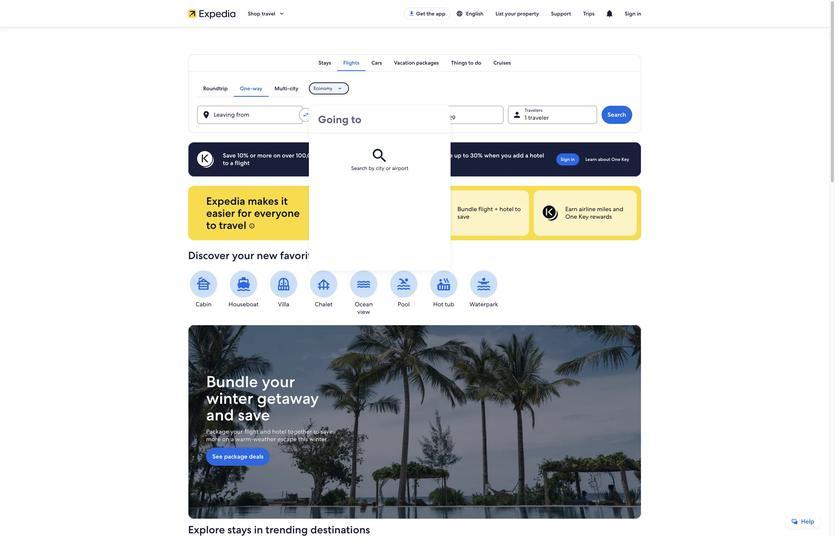 Task type: vqa. For each thing, say whether or not it's contained in the screenshot.
flight's bundle
yes



Task type: locate. For each thing, give the bounding box(es) containing it.
favorite
[[280, 249, 318, 262]]

save right this
[[321, 428, 333, 436]]

hotel
[[530, 152, 544, 159], [500, 205, 514, 213], [272, 428, 286, 436]]

member
[[353, 152, 377, 159]]

0 horizontal spatial and
[[206, 405, 234, 425]]

nov 29 button
[[419, 106, 504, 124]]

key right earn
[[579, 213, 589, 221]]

2 vertical spatial hotel
[[272, 428, 286, 436]]

or right "10%"
[[250, 152, 256, 159]]

deals
[[249, 453, 264, 461]]

one right about
[[612, 156, 621, 162]]

2 vertical spatial flight
[[244, 428, 259, 436]]

more up see at left
[[206, 435, 221, 443]]

way
[[253, 85, 262, 92]]

villa button
[[268, 271, 299, 308]]

bundle your winter getaway and save main content
[[0, 27, 830, 536]]

search button
[[602, 106, 633, 124]]

to down expedia
[[206, 218, 217, 232]]

learn
[[586, 156, 597, 162]]

a right add
[[525, 152, 529, 159]]

in right communication center icon
[[637, 10, 642, 17]]

packages
[[416, 59, 439, 66]]

0 vertical spatial tab list
[[188, 54, 642, 71]]

1 horizontal spatial more
[[257, 152, 272, 159]]

flight inside save 10% or more on over 100,000 hotels with member prices. also, members save up to 30% when you add a hotel to a flight
[[235, 159, 250, 167]]

to inside bundle your winter getaway and save package your flight and hotel together to save more on a warm-weather escape this winter.
[[313, 428, 319, 436]]

0 vertical spatial more
[[257, 152, 272, 159]]

one inside learn about one key link
[[612, 156, 621, 162]]

on inside save 10% or more on over 100,000 hotels with member prices. also, members save up to 30% when you add a hotel to a flight
[[273, 152, 281, 159]]

getaway
[[257, 388, 319, 409]]

up
[[454, 152, 462, 159]]

to right 'up'
[[463, 152, 469, 159]]

save left +
[[458, 213, 470, 221]]

1 traveler button
[[508, 106, 597, 124]]

to right +
[[515, 205, 521, 213]]

airport
[[392, 165, 408, 172]]

1 vertical spatial sign in
[[561, 156, 575, 162]]

more right "10%"
[[257, 152, 272, 159]]

english button
[[450, 7, 490, 20]]

+
[[495, 205, 498, 213]]

on left over
[[273, 152, 281, 159]]

save inside bundle flight + hotel to save
[[458, 213, 470, 221]]

1 vertical spatial hotel
[[500, 205, 514, 213]]

bundle inside bundle flight + hotel to save
[[458, 205, 477, 213]]

0 vertical spatial city
[[290, 85, 299, 92]]

bundle
[[458, 205, 477, 213], [206, 371, 258, 392]]

flight inside bundle your winter getaway and save package your flight and hotel together to save more on a warm-weather escape this winter.
[[244, 428, 259, 436]]

hotel right add
[[530, 152, 544, 159]]

english
[[466, 10, 484, 17]]

learn about one key link
[[583, 153, 632, 165]]

one
[[612, 156, 621, 162], [565, 213, 577, 221]]

0 vertical spatial search
[[608, 111, 626, 119]]

1 horizontal spatial key
[[622, 156, 629, 162]]

travel
[[262, 10, 275, 17], [219, 218, 246, 232]]

1 vertical spatial flight
[[479, 205, 493, 213]]

search
[[608, 111, 626, 119], [351, 165, 367, 172]]

0 horizontal spatial hotel
[[272, 428, 286, 436]]

a left the warm-
[[231, 435, 234, 443]]

waterpark button
[[469, 271, 500, 308]]

on left the warm-
[[222, 435, 229, 443]]

0 horizontal spatial or
[[250, 152, 256, 159]]

sign in inside dropdown button
[[625, 10, 642, 17]]

hotel left together
[[272, 428, 286, 436]]

in left learn in the right top of the page
[[571, 156, 575, 162]]

1 horizontal spatial in
[[637, 10, 642, 17]]

pool
[[398, 300, 410, 308]]

sign right communication center icon
[[625, 10, 636, 17]]

trips
[[583, 10, 595, 17]]

1 vertical spatial and
[[206, 405, 234, 425]]

2 horizontal spatial hotel
[[530, 152, 544, 159]]

sign in right communication center icon
[[625, 10, 642, 17]]

chalet
[[315, 300, 333, 308]]

1 horizontal spatial one
[[612, 156, 621, 162]]

things
[[451, 59, 467, 66]]

easier
[[206, 206, 235, 220]]

prices.
[[379, 152, 396, 159]]

traveler
[[528, 114, 549, 122]]

city
[[290, 85, 299, 92], [376, 165, 385, 172]]

get
[[416, 10, 425, 17]]

city left economy
[[290, 85, 299, 92]]

0 horizontal spatial key
[[579, 213, 589, 221]]

more
[[257, 152, 272, 159], [206, 435, 221, 443]]

0 horizontal spatial on
[[222, 435, 229, 443]]

it
[[281, 194, 288, 208]]

in
[[637, 10, 642, 17], [571, 156, 575, 162]]

1 vertical spatial tab list
[[197, 80, 305, 97]]

0 horizontal spatial city
[[290, 85, 299, 92]]

search by city or airport
[[351, 165, 408, 172]]

1 vertical spatial sign
[[561, 156, 570, 162]]

travel left xsmall 'icon'
[[219, 218, 246, 232]]

over
[[282, 152, 294, 159]]

0 horizontal spatial travel
[[219, 218, 246, 232]]

sign inside dropdown button
[[625, 10, 636, 17]]

city inside tab list
[[290, 85, 299, 92]]

1 horizontal spatial city
[[376, 165, 385, 172]]

swap origin and destination values image
[[303, 111, 309, 118]]

1 horizontal spatial search
[[608, 111, 626, 119]]

1 vertical spatial key
[[579, 213, 589, 221]]

city right by
[[376, 165, 385, 172]]

0 vertical spatial key
[[622, 156, 629, 162]]

sign
[[625, 10, 636, 17], [561, 156, 570, 162]]

100,000
[[296, 152, 319, 159]]

bundle for flight
[[458, 205, 477, 213]]

0 vertical spatial on
[[273, 152, 281, 159]]

tab list
[[188, 54, 642, 71], [197, 80, 305, 97]]

when
[[484, 152, 500, 159]]

0 horizontal spatial in
[[571, 156, 575, 162]]

1 vertical spatial travel
[[219, 218, 246, 232]]

to left do
[[469, 59, 474, 66]]

2 horizontal spatial and
[[613, 205, 624, 213]]

1 vertical spatial more
[[206, 435, 221, 443]]

and right miles on the right of the page
[[613, 205, 624, 213]]

0 vertical spatial and
[[613, 205, 624, 213]]

to left "10%"
[[223, 159, 229, 167]]

or left airport
[[386, 165, 391, 172]]

1 vertical spatial on
[[222, 435, 229, 443]]

list
[[496, 10, 504, 17]]

more inside bundle your winter getaway and save package your flight and hotel together to save more on a warm-weather escape this winter.
[[206, 435, 221, 443]]

search inside button
[[608, 111, 626, 119]]

a inside bundle your winter getaway and save package your flight and hotel together to save more on a warm-weather escape this winter.
[[231, 435, 234, 443]]

0 horizontal spatial bundle
[[206, 371, 258, 392]]

to inside bundle flight + hotel to save
[[515, 205, 521, 213]]

learn about one key
[[586, 156, 629, 162]]

ocean
[[355, 300, 373, 308]]

sign in left learn in the right top of the page
[[561, 156, 575, 162]]

support
[[551, 10, 571, 17]]

discover your new favorite stay
[[188, 249, 340, 262]]

1 vertical spatial city
[[376, 165, 385, 172]]

0 vertical spatial one
[[612, 156, 621, 162]]

1 horizontal spatial and
[[260, 428, 271, 436]]

one left 'airline'
[[565, 213, 577, 221]]

shop travel button
[[242, 5, 291, 23]]

1 vertical spatial in
[[571, 156, 575, 162]]

1 vertical spatial one
[[565, 213, 577, 221]]

1 vertical spatial bundle
[[206, 371, 258, 392]]

0 vertical spatial travel
[[262, 10, 275, 17]]

to
[[469, 59, 474, 66], [463, 152, 469, 159], [223, 159, 229, 167], [515, 205, 521, 213], [206, 218, 217, 232], [313, 428, 319, 436]]

vacation packages link
[[388, 54, 445, 71]]

winter.
[[310, 435, 328, 443]]

your for list
[[505, 10, 516, 17]]

0 vertical spatial bundle
[[458, 205, 477, 213]]

economy button
[[309, 82, 349, 94]]

makes
[[248, 194, 279, 208]]

1 horizontal spatial bundle
[[458, 205, 477, 213]]

to inside expedia makes it easier for everyone to travel
[[206, 218, 217, 232]]

1 horizontal spatial sign
[[625, 10, 636, 17]]

1 vertical spatial or
[[386, 165, 391, 172]]

0 vertical spatial sign in
[[625, 10, 642, 17]]

2 vertical spatial and
[[260, 428, 271, 436]]

to right this
[[313, 428, 319, 436]]

0 horizontal spatial search
[[351, 165, 367, 172]]

vacation
[[394, 59, 415, 66]]

0 vertical spatial sign
[[625, 10, 636, 17]]

hotel right +
[[500, 205, 514, 213]]

your
[[505, 10, 516, 17], [232, 249, 254, 262], [262, 371, 295, 392], [231, 428, 243, 436]]

1 horizontal spatial on
[[273, 152, 281, 159]]

a
[[525, 152, 529, 159], [230, 159, 233, 167], [231, 435, 234, 443]]

0 vertical spatial in
[[637, 10, 642, 17]]

1 horizontal spatial hotel
[[500, 205, 514, 213]]

0 vertical spatial or
[[250, 152, 256, 159]]

0 horizontal spatial sign
[[561, 156, 570, 162]]

0 vertical spatial flight
[[235, 159, 250, 167]]

earn airline miles and one key rewards
[[565, 205, 624, 221]]

airline
[[579, 205, 596, 213]]

download the app button image
[[409, 11, 415, 17]]

key right about
[[622, 156, 629, 162]]

waterpark
[[470, 300, 498, 308]]

save up the warm-
[[238, 405, 270, 425]]

list your property link
[[490, 7, 545, 20]]

0 horizontal spatial sign in
[[561, 156, 575, 162]]

more inside save 10% or more on over 100,000 hotels with member prices. also, members save up to 30% when you add a hotel to a flight
[[257, 152, 272, 159]]

and inside earn airline miles and one key rewards
[[613, 205, 624, 213]]

nov
[[436, 114, 447, 122]]

multi-city
[[275, 85, 299, 92]]

in inside the sign in link
[[571, 156, 575, 162]]

1 horizontal spatial sign in
[[625, 10, 642, 17]]

sign left learn in the right top of the page
[[561, 156, 570, 162]]

and up package
[[206, 405, 234, 425]]

0 vertical spatial hotel
[[530, 152, 544, 159]]

see package deals
[[212, 453, 264, 461]]

save left 'up'
[[441, 152, 453, 159]]

tab list containing roundtrip
[[197, 80, 305, 97]]

or
[[250, 152, 256, 159], [386, 165, 391, 172]]

key
[[622, 156, 629, 162], [579, 213, 589, 221]]

travel left trailing icon
[[262, 10, 275, 17]]

expedia makes it easier for everyone to travel
[[206, 194, 300, 232]]

1 vertical spatial search
[[351, 165, 367, 172]]

0 horizontal spatial one
[[565, 213, 577, 221]]

flight inside bundle flight + hotel to save
[[479, 205, 493, 213]]

bundle for your
[[206, 371, 258, 392]]

new
[[257, 249, 278, 262]]

and right the warm-
[[260, 428, 271, 436]]

0 horizontal spatial more
[[206, 435, 221, 443]]

a left "10%"
[[230, 159, 233, 167]]

tub
[[445, 300, 455, 308]]

communication center icon image
[[605, 9, 614, 18]]

bundle inside bundle your winter getaway and save package your flight and hotel together to save more on a warm-weather escape this winter.
[[206, 371, 258, 392]]

pool button
[[388, 271, 419, 308]]

1 horizontal spatial travel
[[262, 10, 275, 17]]

hot
[[433, 300, 444, 308]]

travel inside expedia makes it easier for everyone to travel
[[219, 218, 246, 232]]



Task type: describe. For each thing, give the bounding box(es) containing it.
save
[[223, 152, 236, 159]]

view
[[357, 308, 370, 316]]

multi-
[[275, 85, 290, 92]]

save 10% or more on over 100,000 hotels with member prices. also, members save up to 30% when you add a hotel to a flight
[[223, 152, 544, 167]]

1 traveler
[[525, 114, 549, 122]]

travel sale activities deals image
[[188, 325, 642, 519]]

winter
[[206, 388, 253, 409]]

do
[[475, 59, 482, 66]]

to inside "link"
[[469, 59, 474, 66]]

rewards
[[590, 213, 612, 221]]

hotel inside bundle your winter getaway and save package your flight and hotel together to save more on a warm-weather escape this winter.
[[272, 428, 286, 436]]

chalet button
[[308, 271, 339, 308]]

stays
[[319, 59, 331, 66]]

trailing image
[[278, 10, 285, 17]]

cars link
[[366, 54, 388, 71]]

discover
[[188, 249, 230, 262]]

bundle your winter getaway and save package your flight and hotel together to save more on a warm-weather escape this winter.
[[206, 371, 333, 443]]

stay
[[320, 249, 340, 262]]

for
[[238, 206, 252, 220]]

hot tub button
[[428, 271, 459, 308]]

shop travel
[[248, 10, 275, 17]]

see package deals link
[[206, 448, 270, 466]]

see
[[212, 453, 223, 461]]

stays link
[[313, 54, 337, 71]]

1 horizontal spatial or
[[386, 165, 391, 172]]

nov 29
[[436, 114, 456, 122]]

10%
[[237, 152, 249, 159]]

your for discover
[[232, 249, 254, 262]]

houseboat
[[229, 300, 259, 308]]

in inside sign in dropdown button
[[637, 10, 642, 17]]

also,
[[398, 152, 411, 159]]

with
[[339, 152, 352, 159]]

about
[[598, 156, 611, 162]]

by
[[369, 165, 375, 172]]

hotel inside save 10% or more on over 100,000 hotels with member prices. also, members save up to 30% when you add a hotel to a flight
[[530, 152, 544, 159]]

list your property
[[496, 10, 539, 17]]

escape
[[277, 435, 297, 443]]

things to do
[[451, 59, 482, 66]]

add
[[513, 152, 524, 159]]

warm-
[[235, 435, 253, 443]]

travel inside dropdown button
[[262, 10, 275, 17]]

cabin
[[196, 300, 212, 308]]

you
[[501, 152, 512, 159]]

one inside earn airline miles and one key rewards
[[565, 213, 577, 221]]

save inside save 10% or more on over 100,000 hotels with member prices. also, members save up to 30% when you add a hotel to a flight
[[441, 152, 453, 159]]

30%
[[470, 152, 483, 159]]

cruises link
[[488, 54, 517, 71]]

key inside earn airline miles and one key rewards
[[579, 213, 589, 221]]

sign inside bundle your winter getaway and save main content
[[561, 156, 570, 162]]

one-way
[[240, 85, 262, 92]]

hot tub
[[433, 300, 455, 308]]

multi-city link
[[269, 80, 305, 97]]

or inside save 10% or more on over 100,000 hotels with member prices. also, members save up to 30% when you add a hotel to a flight
[[250, 152, 256, 159]]

one-
[[240, 85, 253, 92]]

flights link
[[337, 54, 366, 71]]

hotel inside bundle flight + hotel to save
[[500, 205, 514, 213]]

package
[[206, 428, 229, 436]]

support link
[[545, 7, 577, 20]]

xsmall image
[[249, 223, 255, 229]]

cars
[[372, 59, 382, 66]]

1
[[525, 114, 527, 122]]

your for bundle
[[262, 371, 295, 392]]

sign in inside bundle your winter getaway and save main content
[[561, 156, 575, 162]]

together
[[288, 428, 312, 436]]

on inside bundle your winter getaway and save package your flight and hotel together to save more on a warm-weather escape this winter.
[[222, 435, 229, 443]]

cabin button
[[188, 271, 219, 308]]

ocean view
[[355, 300, 373, 316]]

get the app
[[416, 10, 445, 17]]

search for search
[[608, 111, 626, 119]]

29
[[449, 114, 456, 122]]

2 out of 3 element
[[426, 190, 529, 236]]

earn
[[565, 205, 578, 213]]

houseboat button
[[228, 271, 259, 308]]

property
[[517, 10, 539, 17]]

bundle flight + hotel to save
[[458, 205, 521, 221]]

everyone
[[254, 206, 300, 220]]

search for search by city or airport
[[351, 165, 367, 172]]

package
[[224, 453, 248, 461]]

sign in button
[[619, 5, 648, 23]]

things to do link
[[445, 54, 488, 71]]

small image
[[456, 10, 463, 17]]

trips link
[[577, 7, 601, 20]]

one-way link
[[234, 80, 269, 97]]

miles
[[597, 205, 612, 213]]

expedia
[[206, 194, 245, 208]]

3 out of 3 element
[[534, 190, 637, 236]]

expedia logo image
[[188, 8, 236, 19]]

weather
[[253, 435, 276, 443]]

shop
[[248, 10, 260, 17]]

the
[[427, 10, 435, 17]]

sign in link
[[556, 153, 580, 165]]

tab list containing stays
[[188, 54, 642, 71]]

Going to text field
[[309, 106, 451, 133]]

roundtrip link
[[197, 80, 234, 97]]

flights
[[343, 59, 360, 66]]

app
[[436, 10, 445, 17]]

roundtrip
[[203, 85, 228, 92]]

members
[[413, 152, 439, 159]]



